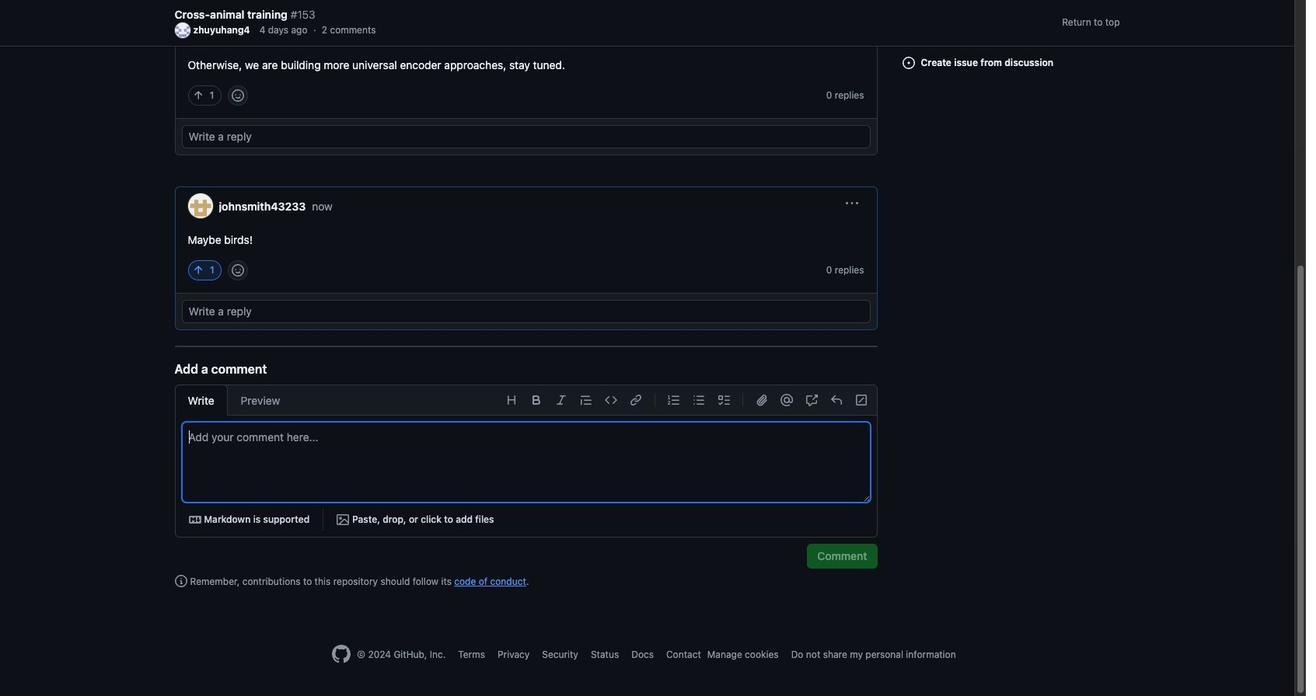 Task type: locate. For each thing, give the bounding box(es) containing it.
0 vertical spatial add or remove reactions image
[[232, 89, 244, 102]]

0 vertical spatial arrow up image
[[192, 89, 204, 102]]

1 vertical spatial arrow up image
[[192, 264, 204, 277]]

1 vertical spatial add or remove reactions image
[[232, 264, 244, 277]]

1 arrow up image from the top
[[192, 89, 204, 102]]

@zhuyuhang4 image
[[175, 23, 190, 38]]

tab panel
[[175, 422, 877, 537]]

add or remove reactions image
[[232, 89, 244, 102], [232, 264, 244, 277]]

info image
[[175, 575, 187, 588]]

issue opened image
[[902, 56, 915, 69]]

  text field
[[182, 423, 870, 502]]

arrow up image
[[192, 89, 204, 102], [192, 264, 204, 277]]

add or remove reactions element
[[228, 86, 248, 106], [228, 260, 248, 281]]



Task type: describe. For each thing, give the bounding box(es) containing it.
homepage image
[[332, 645, 351, 664]]

add a comment tab list
[[175, 385, 293, 416]]

image image
[[337, 514, 349, 526]]

0 vertical spatial add or remove reactions element
[[228, 86, 248, 106]]

2 arrow up image from the top
[[192, 264, 204, 277]]

1 vertical spatial add or remove reactions element
[[228, 260, 248, 281]]

markdown image
[[189, 514, 201, 526]]



Task type: vqa. For each thing, say whether or not it's contained in the screenshot.
top arrow up 'icon'
yes



